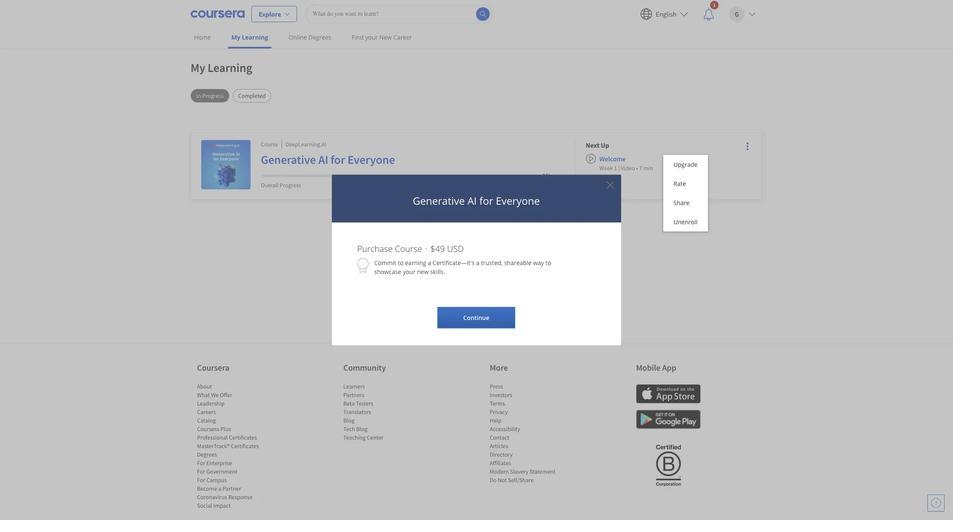Task type: locate. For each thing, give the bounding box(es) containing it.
investors
[[490, 391, 513, 399]]

home
[[194, 33, 211, 41]]

contact
[[490, 434, 510, 442]]

✕
[[607, 177, 615, 191]]

3 list from the left
[[490, 382, 563, 485]]

share
[[674, 199, 690, 207]]

career
[[394, 33, 412, 41]]

completed button
[[233, 89, 271, 103]]

menu containing upgrade
[[664, 155, 708, 232]]

your right the find at the top left of page
[[365, 33, 378, 41]]

upgrade menu item
[[664, 155, 708, 174]]

course up earning
[[395, 243, 423, 254]]

0 horizontal spatial generative ai for everyone
[[261, 152, 395, 167]]

2 to from the left
[[546, 259, 552, 267]]

everyone
[[348, 152, 395, 167], [497, 194, 541, 208]]

blog link
[[344, 417, 355, 425]]

leadership link
[[197, 400, 225, 408]]

my down coursera image
[[232, 33, 241, 41]]

coronavirus
[[197, 494, 227, 501]]

1 coursera from the top
[[197, 362, 230, 373]]

0 vertical spatial everyone
[[348, 152, 395, 167]]

progress inside 'button'
[[202, 92, 224, 100]]

list for more
[[490, 382, 563, 485]]

progress for overall progress
[[280, 181, 301, 189]]

0 horizontal spatial generative
[[261, 152, 316, 167]]

0 horizontal spatial my
[[191, 60, 205, 75]]

find
[[352, 33, 364, 41]]

certificates up the mastertrack® certificates link
[[229, 434, 257, 442]]

1 horizontal spatial for
[[480, 194, 494, 208]]

0 horizontal spatial 1
[[615, 164, 618, 172]]

blog up tech on the bottom left of page
[[344, 417, 355, 425]]

overall progress
[[261, 181, 301, 189]]

0 horizontal spatial to
[[398, 259, 404, 267]]

in
[[196, 92, 201, 100]]

my
[[232, 33, 241, 41], [191, 60, 205, 75]]

list
[[197, 382, 270, 510], [344, 382, 416, 442], [490, 382, 563, 485]]

translators link
[[344, 408, 371, 416]]

1 vertical spatial generative
[[413, 194, 465, 208]]

progress for in progress
[[202, 92, 224, 100]]

for up become
[[197, 477, 205, 484]]

degrees right the online
[[309, 33, 332, 41]]

1 vertical spatial my
[[191, 60, 205, 75]]

learning
[[242, 33, 268, 41], [208, 60, 252, 75]]

continue
[[464, 314, 490, 322]]

catalog link
[[197, 417, 216, 425]]

download on the app store image
[[637, 385, 701, 404]]

to right the way
[[546, 259, 552, 267]]

for down degrees link
[[197, 459, 205, 467]]

modern
[[490, 468, 509, 476]]

1 vertical spatial for
[[480, 194, 494, 208]]

0 horizontal spatial progress
[[202, 92, 224, 100]]

1 vertical spatial progress
[[280, 181, 301, 189]]

tab list containing in progress
[[191, 89, 763, 103]]

1 vertical spatial course
[[395, 243, 423, 254]]

None search field
[[306, 4, 493, 23]]

my learning down coursera image
[[232, 33, 268, 41]]

list for community
[[344, 382, 416, 442]]

your inside commit to earning a certificate—it's a trusted, shareable way to showcase your new skills.
[[403, 268, 416, 276]]

my learning up in progress 'button'
[[191, 60, 252, 75]]

your down earning
[[403, 268, 416, 276]]

more option for generative ai for everyone image
[[742, 141, 754, 152]]

$49
[[431, 243, 445, 254]]

tab list
[[191, 89, 763, 103]]

upgrade
[[674, 161, 698, 169]]

0 vertical spatial my
[[232, 33, 241, 41]]

affiliates
[[490, 459, 512, 467]]

unenroll menu item
[[664, 212, 708, 232]]

social
[[197, 502, 212, 510]]

list containing press
[[490, 382, 563, 485]]

to
[[398, 259, 404, 267], [546, 259, 552, 267]]

0 horizontal spatial degrees
[[197, 451, 217, 459]]

0 horizontal spatial course
[[261, 141, 278, 148]]

list containing about
[[197, 382, 270, 510]]

in progress button
[[191, 89, 229, 103]]

0 vertical spatial coursera
[[197, 362, 230, 373]]

degrees down mastertrack®
[[197, 451, 217, 459]]

teaching center link
[[344, 434, 384, 442]]

menu
[[664, 155, 708, 232]]

1 horizontal spatial generative
[[413, 194, 465, 208]]

1 inside button
[[714, 1, 716, 8]]

1 horizontal spatial 1
[[714, 1, 716, 8]]

progress right overall
[[280, 181, 301, 189]]

1 horizontal spatial to
[[546, 259, 552, 267]]

1 horizontal spatial generative ai for everyone
[[413, 194, 541, 208]]

trusted,
[[482, 259, 503, 267]]

1 vertical spatial coursera
[[197, 425, 219, 433]]

more
[[490, 362, 508, 373]]

0 horizontal spatial a
[[219, 485, 222, 493]]

0 vertical spatial for
[[331, 152, 345, 167]]

terms link
[[490, 400, 505, 408]]

mastertrack® certificates link
[[197, 442, 259, 450]]

offer
[[220, 391, 232, 399]]

a left trusted,
[[477, 259, 480, 267]]

shareable
[[505, 259, 532, 267]]

0 vertical spatial my learning
[[232, 33, 268, 41]]

logo of certified b corporation image
[[651, 440, 686, 491]]

welcome week 1 | video • 7 min
[[600, 155, 654, 172]]

beta
[[344, 400, 355, 408]]

1 horizontal spatial your
[[403, 268, 416, 276]]

coursera plus link
[[197, 425, 231, 433]]

certificate—it's
[[433, 259, 475, 267]]

1 horizontal spatial my
[[232, 33, 241, 41]]

my learning link
[[228, 28, 272, 49]]

impact
[[213, 502, 231, 510]]

list containing learners
[[344, 382, 416, 442]]

1 vertical spatial your
[[403, 268, 416, 276]]

my inside "my learning" link
[[232, 33, 241, 41]]

purchase course · $49 usd
[[358, 243, 464, 254]]

1 vertical spatial ai
[[468, 194, 477, 208]]

0 horizontal spatial ai
[[319, 152, 329, 167]]

0 horizontal spatial your
[[365, 33, 378, 41]]

my learning
[[232, 33, 268, 41], [191, 60, 252, 75]]

enterprise
[[207, 459, 232, 467]]

certificates down professional certificates link
[[231, 442, 259, 450]]

online degrees link
[[285, 28, 335, 47]]

coursera inside about what we offer leadership careers catalog coursera plus professional certificates mastertrack® certificates degrees for enterprise for government for campus become a partner coronavirus response social impact
[[197, 425, 219, 433]]

0 vertical spatial degrees
[[309, 33, 332, 41]]

progress
[[202, 92, 224, 100], [280, 181, 301, 189]]

deeplearning.ai
[[286, 141, 327, 148]]

0 vertical spatial 1
[[714, 1, 716, 8]]

1 horizontal spatial blog
[[357, 425, 368, 433]]

partners
[[344, 391, 365, 399]]

1 to from the left
[[398, 259, 404, 267]]

0 vertical spatial for
[[197, 459, 205, 467]]

0 vertical spatial generative
[[261, 152, 316, 167]]

for
[[331, 152, 345, 167], [480, 194, 494, 208]]

progress right in on the top left of page
[[202, 92, 224, 100]]

1 vertical spatial 1
[[615, 164, 618, 172]]

·
[[426, 243, 428, 254]]

degrees inside about what we offer leadership careers catalog coursera plus professional certificates mastertrack® certificates degrees for enterprise for government for campus become a partner coronavirus response social impact
[[197, 451, 217, 459]]

do not sell/share link
[[490, 477, 534, 484]]

1 vertical spatial everyone
[[497, 194, 541, 208]]

accessibility
[[490, 425, 521, 433]]

1 vertical spatial generative ai for everyone
[[413, 194, 541, 208]]

my up in on the top left of page
[[191, 60, 205, 75]]

1 vertical spatial blog
[[357, 425, 368, 433]]

1 vertical spatial degrees
[[197, 451, 217, 459]]

2 vertical spatial for
[[197, 477, 205, 484]]

help center image
[[932, 498, 942, 508]]

overall
[[261, 181, 279, 189]]

tech
[[344, 425, 355, 433]]

1 horizontal spatial progress
[[280, 181, 301, 189]]

1 vertical spatial for
[[197, 468, 205, 476]]

a up new
[[428, 259, 432, 267]]

1 horizontal spatial degrees
[[309, 33, 332, 41]]

get it on google play image
[[637, 410, 701, 429]]

week
[[600, 164, 613, 172]]

mastertrack®
[[197, 442, 230, 450]]

7
[[640, 164, 643, 172]]

to left earning
[[398, 259, 404, 267]]

1 list from the left
[[197, 382, 270, 510]]

1 for from the top
[[197, 459, 205, 467]]

course left deeplearning.ai
[[261, 141, 278, 148]]

0%
[[542, 172, 552, 180]]

a down campus
[[219, 485, 222, 493]]

0 horizontal spatial blog
[[344, 417, 355, 425]]

a inside about what we offer leadership careers catalog coursera plus professional certificates mastertrack® certificates degrees for enterprise for government for campus become a partner coronavirus response social impact
[[219, 485, 222, 493]]

generative ai for everyone
[[261, 152, 395, 167], [413, 194, 541, 208]]

course
[[261, 141, 278, 148], [395, 243, 423, 254]]

2 list from the left
[[344, 382, 416, 442]]

3 for from the top
[[197, 477, 205, 484]]

generative
[[261, 152, 316, 167], [413, 194, 465, 208]]

2 horizontal spatial a
[[477, 259, 480, 267]]

blog up the teaching center "link"
[[357, 425, 368, 433]]

video
[[621, 164, 635, 172]]

0 vertical spatial generative ai for everyone
[[261, 152, 395, 167]]

2 coursera from the top
[[197, 425, 219, 433]]

0 horizontal spatial everyone
[[348, 152, 395, 167]]

1 vertical spatial learning
[[208, 60, 252, 75]]

privacy
[[490, 408, 508, 416]]

learners
[[344, 383, 365, 390]]

0 vertical spatial progress
[[202, 92, 224, 100]]

generative ai for everyone image
[[201, 140, 251, 189]]

0 vertical spatial your
[[365, 33, 378, 41]]

a
[[428, 259, 432, 267], [477, 259, 480, 267], [219, 485, 222, 493]]

blog
[[344, 417, 355, 425], [357, 425, 368, 433]]

for
[[197, 459, 205, 467], [197, 468, 205, 476], [197, 477, 205, 484]]

0 vertical spatial certificates
[[229, 434, 257, 442]]

coursera up about
[[197, 362, 230, 373]]

certificates
[[229, 434, 257, 442], [231, 442, 259, 450]]

2 for from the top
[[197, 468, 205, 476]]

statement
[[530, 468, 556, 476]]

press
[[490, 383, 503, 390]]

welcome
[[600, 155, 626, 163]]

0 horizontal spatial list
[[197, 382, 270, 510]]

0 vertical spatial learning
[[242, 33, 268, 41]]

coursera down the "catalog"
[[197, 425, 219, 433]]

1 horizontal spatial list
[[344, 382, 416, 442]]

for up for campus link
[[197, 468, 205, 476]]

earning
[[406, 259, 427, 267]]

2 horizontal spatial list
[[490, 382, 563, 485]]

ai
[[319, 152, 329, 167], [468, 194, 477, 208]]



Task type: describe. For each thing, give the bounding box(es) containing it.
1 inside welcome week 1 | video • 7 min
[[615, 164, 618, 172]]

home link
[[191, 28, 214, 47]]

beta testers link
[[344, 400, 374, 408]]

list for coursera
[[197, 382, 270, 510]]

government
[[207, 468, 238, 476]]

degrees link
[[197, 451, 217, 459]]

completed
[[238, 92, 266, 100]]

skills.
[[431, 268, 446, 276]]

learners partners beta testers translators blog tech blog teaching center
[[344, 383, 384, 442]]

coronavirus response link
[[197, 494, 253, 501]]

plus
[[221, 425, 231, 433]]

degrees inside 'link'
[[309, 33, 332, 41]]

campus
[[207, 477, 227, 484]]

slavery
[[510, 468, 529, 476]]

center
[[367, 434, 384, 442]]

0 horizontal spatial for
[[331, 152, 345, 167]]

what we offer link
[[197, 391, 232, 399]]

new
[[380, 33, 392, 41]]

professional
[[197, 434, 228, 442]]

up
[[601, 141, 610, 149]]

not
[[498, 477, 507, 484]]

careers
[[197, 408, 216, 416]]

help link
[[490, 417, 502, 425]]

for enterprise link
[[197, 459, 232, 467]]

for government link
[[197, 468, 238, 476]]

about
[[197, 383, 212, 390]]

rate
[[674, 180, 687, 188]]

app
[[663, 362, 677, 373]]

investors link
[[490, 391, 513, 399]]

online degrees
[[289, 33, 332, 41]]

modern slavery statement link
[[490, 468, 556, 476]]

partner
[[223, 485, 241, 493]]

1 horizontal spatial a
[[428, 259, 432, 267]]

articles link
[[490, 442, 509, 450]]

do
[[490, 477, 497, 484]]

1 vertical spatial certificates
[[231, 442, 259, 450]]

1 vertical spatial my learning
[[191, 60, 252, 75]]

next up
[[586, 141, 610, 149]]

showcase
[[375, 268, 402, 276]]

new
[[418, 268, 429, 276]]

in progress
[[196, 92, 224, 100]]

•
[[637, 164, 638, 172]]

find your new career link
[[349, 28, 416, 47]]

press investors terms privacy help accessibility contact articles directory affiliates modern slavery statement do not sell/share
[[490, 383, 556, 484]]

1 horizontal spatial ai
[[468, 194, 477, 208]]

articles
[[490, 442, 509, 450]]

directory
[[490, 451, 513, 459]]

for campus link
[[197, 477, 227, 484]]

0 vertical spatial ai
[[319, 152, 329, 167]]

teaching
[[344, 434, 366, 442]]

accessibility link
[[490, 425, 521, 433]]

1 button
[[696, 0, 723, 27]]

mobile app
[[637, 362, 677, 373]]

catalog
[[197, 417, 216, 425]]

help
[[490, 417, 502, 425]]

become
[[197, 485, 217, 493]]

contact link
[[490, 434, 510, 442]]

1 horizontal spatial course
[[395, 243, 423, 254]]

what
[[197, 391, 210, 399]]

english
[[656, 10, 677, 18]]

1 horizontal spatial everyone
[[497, 194, 541, 208]]

0 vertical spatial course
[[261, 141, 278, 148]]

about link
[[197, 383, 212, 390]]

purchase
[[358, 243, 393, 254]]

✕ button
[[607, 177, 615, 191]]

translators
[[344, 408, 371, 416]]

share menu item
[[664, 193, 708, 212]]

unenroll
[[674, 218, 698, 226]]

response
[[229, 494, 253, 501]]

privacy link
[[490, 408, 508, 416]]

leadership
[[197, 400, 225, 408]]

way
[[534, 259, 545, 267]]

coursera image
[[191, 7, 245, 21]]

continue button
[[438, 307, 516, 329]]

we
[[211, 391, 219, 399]]

tech blog link
[[344, 425, 368, 433]]

sell/share
[[508, 477, 534, 484]]

partners link
[[344, 391, 365, 399]]

affiliates link
[[490, 459, 512, 467]]

about what we offer leadership careers catalog coursera plus professional certificates mastertrack® certificates degrees for enterprise for government for campus become a partner coronavirus response social impact
[[197, 383, 259, 510]]

min
[[644, 164, 654, 172]]

terms
[[490, 400, 505, 408]]

social impact link
[[197, 502, 231, 510]]

online
[[289, 33, 307, 41]]

rate menu item
[[664, 174, 708, 193]]

learners link
[[344, 383, 365, 390]]

commit
[[375, 259, 397, 267]]

become a partner link
[[197, 485, 241, 493]]

press link
[[490, 383, 503, 390]]

0 vertical spatial blog
[[344, 417, 355, 425]]



Task type: vqa. For each thing, say whether or not it's contained in the screenshot.
1st ANALYSIS, from left
no



